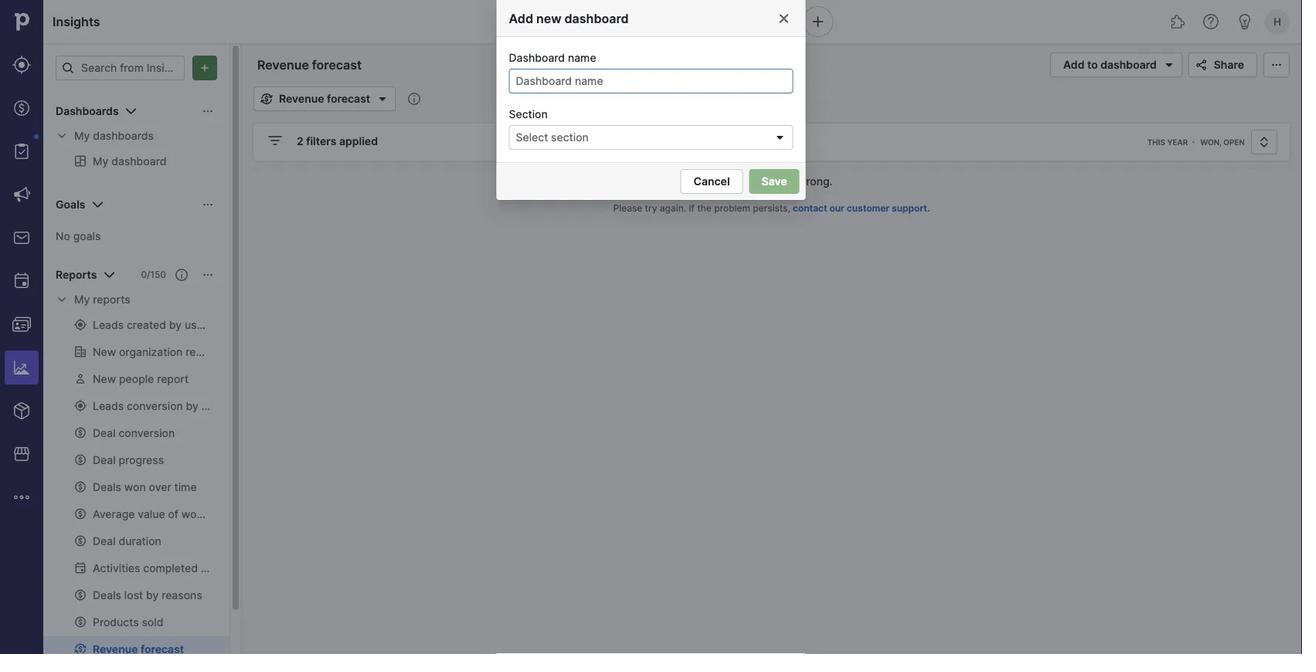 Task type: describe. For each thing, give the bounding box(es) containing it.
contacts image
[[12, 315, 31, 334]]

add to dashboard button
[[1050, 53, 1182, 77]]

color primary image up my dashboards
[[122, 102, 140, 121]]

color primary image inside revenue forecast button
[[373, 90, 392, 108]]

products image
[[12, 402, 31, 420]]

support.
[[892, 203, 930, 214]]

Revenue forecast field
[[253, 55, 385, 75]]

1 vertical spatial goals
[[73, 230, 101, 243]]

problem
[[714, 203, 750, 214]]

please
[[613, 203, 642, 214]]

color primary image inside select section popup button
[[774, 131, 786, 144]]

contact
[[793, 203, 827, 214]]

color primary image left the 2
[[266, 131, 284, 150]]

color undefined image
[[12, 142, 31, 161]]

my dashboards
[[74, 129, 154, 143]]

name
[[568, 51, 596, 64]]

0/150
[[141, 269, 166, 281]]

2 filters applied
[[297, 135, 378, 148]]

save button
[[749, 169, 799, 194]]

something went wrong.
[[711, 175, 833, 188]]

color primary image up my reports
[[100, 266, 119, 284]]

my reports
[[74, 293, 130, 306]]

please try again. if the problem persists, contact our customer support.
[[613, 203, 930, 214]]

this year
[[1147, 138, 1188, 147]]

if
[[689, 203, 695, 214]]

sales inbox image
[[12, 229, 31, 247]]

something
[[711, 175, 766, 188]]

cancel
[[694, 175, 730, 188]]

1 vertical spatial reports
[[93, 293, 130, 306]]

home image
[[10, 10, 33, 33]]

customer
[[847, 203, 890, 214]]

dashboards button
[[43, 99, 230, 124]]

cancel button
[[680, 169, 743, 194]]

share button
[[1188, 53, 1257, 77]]

info image
[[408, 93, 421, 105]]

2
[[297, 135, 303, 148]]

open
[[1224, 138, 1245, 147]]

new
[[536, 11, 561, 26]]

forecast
[[327, 92, 370, 105]]

dashboard
[[509, 51, 565, 64]]

1 vertical spatial dashboards
[[93, 129, 154, 143]]

won,
[[1200, 138, 1222, 147]]

revenue forecast button
[[253, 87, 396, 111]]

select section button
[[509, 125, 793, 150]]

section
[[551, 131, 589, 144]]

color secondary image
[[56, 130, 68, 142]]

goals inside button
[[56, 198, 85, 211]]

section
[[509, 107, 548, 121]]

color primary inverted image
[[196, 62, 214, 74]]

more image
[[12, 488, 31, 507]]

revenue forecast
[[279, 92, 370, 105]]

color secondary image
[[56, 294, 68, 306]]

the
[[697, 203, 712, 214]]

Search from Insights text field
[[56, 56, 185, 80]]

color primary image down "color primary inverted" image
[[202, 105, 214, 117]]

color primary image inside share button
[[1192, 59, 1211, 71]]

share
[[1214, 58, 1244, 71]]

leads image
[[12, 56, 31, 74]]

color primary image right 0/150
[[175, 269, 188, 281]]

our
[[830, 203, 845, 214]]

0 vertical spatial reports
[[56, 269, 97, 282]]

went
[[769, 175, 794, 188]]

this
[[1147, 138, 1165, 147]]

year
[[1167, 138, 1188, 147]]



Task type: vqa. For each thing, say whether or not it's contained in the screenshot.
Your to the bottom
no



Task type: locate. For each thing, give the bounding box(es) containing it.
0 horizontal spatial dashboard
[[565, 11, 629, 26]]

insights
[[53, 14, 100, 29]]

no goals
[[56, 230, 101, 243]]

contact our customer support. link
[[793, 203, 930, 214]]

dashboards inside button
[[56, 105, 119, 118]]

Dashboard name text field
[[509, 69, 793, 94]]

deals image
[[12, 99, 31, 117]]

0 vertical spatial dashboard
[[565, 11, 629, 26]]

goals
[[56, 198, 85, 211], [73, 230, 101, 243]]

applied
[[339, 135, 378, 148]]

1 horizontal spatial dashboard
[[1101, 58, 1157, 71]]

dashboard for add to dashboard
[[1101, 58, 1157, 71]]

dashboards down dashboards button
[[93, 129, 154, 143]]

goals up no
[[56, 198, 85, 211]]

my right color secondary image
[[74, 129, 90, 143]]

color primary image down h button
[[1267, 59, 1286, 71]]

filters
[[306, 135, 337, 148]]

add for add new dashboard
[[509, 11, 533, 26]]

dashboard name
[[509, 51, 596, 64]]

quick help image
[[1202, 12, 1220, 31]]

color primary image
[[778, 12, 790, 25], [1160, 56, 1178, 74], [1267, 59, 1286, 71], [257, 93, 276, 105], [122, 102, 140, 121], [202, 105, 214, 117], [266, 131, 284, 150], [1255, 136, 1274, 148], [88, 196, 107, 214], [100, 266, 119, 284], [175, 269, 188, 281]]

select
[[516, 131, 548, 144]]

goals right no
[[73, 230, 101, 243]]

goals button
[[43, 192, 230, 217]]

h button
[[1262, 6, 1293, 37]]

dashboards up color secondary image
[[56, 105, 119, 118]]

reports up color secondary icon
[[56, 269, 97, 282]]

0 vertical spatial goals
[[56, 198, 85, 211]]

0 vertical spatial dashboards
[[56, 105, 119, 118]]

marketplace image
[[12, 445, 31, 464]]

dashboard for add new dashboard
[[565, 11, 629, 26]]

my for my dashboards
[[74, 129, 90, 143]]

add left new
[[509, 11, 533, 26]]

color primary image left quick add "image"
[[778, 12, 790, 25]]

persists,
[[753, 203, 790, 214]]

to
[[1087, 58, 1098, 71]]

add new dashboard
[[509, 11, 629, 26]]

revenue
[[279, 92, 324, 105]]

reports
[[56, 269, 97, 282], [93, 293, 130, 306]]

2 my from the top
[[74, 293, 90, 306]]

sales assistant image
[[1236, 12, 1254, 31]]

0 vertical spatial add
[[509, 11, 533, 26]]

campaigns image
[[12, 185, 31, 204]]

dashboard inside button
[[1101, 58, 1157, 71]]

my for my reports
[[74, 293, 90, 306]]

reports right color secondary icon
[[93, 293, 130, 306]]

color primary image up no goals
[[88, 196, 107, 214]]

add to dashboard
[[1063, 58, 1157, 71]]

activities image
[[12, 272, 31, 291]]

1 vertical spatial my
[[74, 293, 90, 306]]

Search Pipedrive field
[[512, 6, 790, 37]]

dashboard right 'to'
[[1101, 58, 1157, 71]]

color primary image inside add to dashboard button
[[1160, 56, 1178, 74]]

add for add to dashboard
[[1063, 58, 1085, 71]]

save
[[762, 175, 787, 188]]

color primary image inside goals button
[[88, 196, 107, 214]]

1 vertical spatial add
[[1063, 58, 1085, 71]]

color primary image inside revenue forecast button
[[257, 93, 276, 105]]

color primary image right the open
[[1255, 136, 1274, 148]]

menu
[[0, 0, 43, 655]]

won, open
[[1200, 138, 1245, 147]]

my
[[74, 129, 90, 143], [74, 293, 90, 306]]

add inside button
[[1063, 58, 1085, 71]]

wrong.
[[797, 175, 833, 188]]

try
[[645, 203, 657, 214]]

color primary image inside goals button
[[202, 199, 214, 211]]

add left 'to'
[[1063, 58, 1085, 71]]

color primary image left revenue at the top of the page
[[257, 93, 276, 105]]

select section
[[516, 131, 589, 144]]

dashboards
[[56, 105, 119, 118], [93, 129, 154, 143]]

my right color secondary icon
[[74, 293, 90, 306]]

again.
[[660, 203, 686, 214]]

insights image
[[12, 359, 31, 377]]

h
[[1274, 15, 1281, 27]]

0 vertical spatial my
[[74, 129, 90, 143]]

dashboard up name
[[565, 11, 629, 26]]

color primary image
[[1192, 59, 1211, 71], [62, 62, 74, 74], [373, 90, 392, 108], [774, 131, 786, 144], [202, 199, 214, 211], [202, 269, 214, 281]]

color primary image left share button
[[1160, 56, 1178, 74]]

1 my from the top
[[74, 129, 90, 143]]

no
[[56, 230, 70, 243]]

menu item
[[0, 346, 43, 390]]

1 horizontal spatial add
[[1063, 58, 1085, 71]]

1 vertical spatial dashboard
[[1101, 58, 1157, 71]]

quick add image
[[809, 12, 827, 31]]

dashboard
[[565, 11, 629, 26], [1101, 58, 1157, 71]]

Select section field
[[509, 125, 793, 150]]

add
[[509, 11, 533, 26], [1063, 58, 1085, 71]]

0 horizontal spatial add
[[509, 11, 533, 26]]



